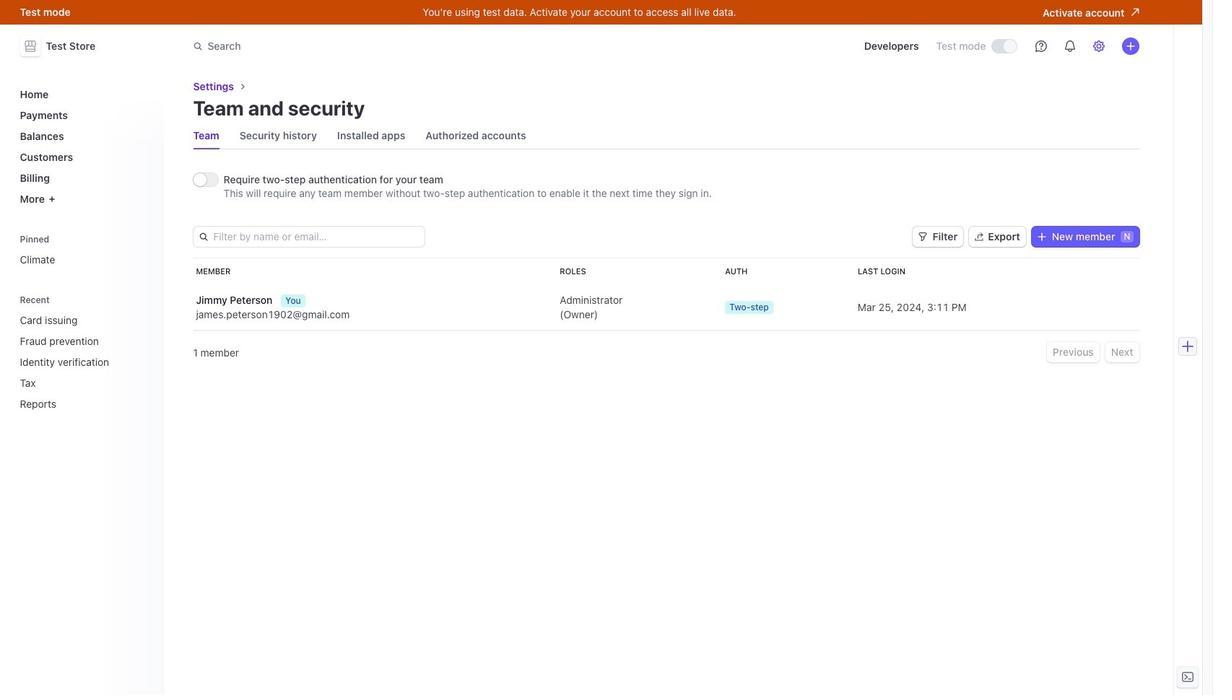 Task type: vqa. For each thing, say whether or not it's contained in the screenshot.
1st svg image from the right
yes



Task type: describe. For each thing, give the bounding box(es) containing it.
Test mode checkbox
[[992, 40, 1017, 53]]

clear history image
[[141, 296, 150, 304]]

notifications image
[[1064, 40, 1076, 52]]

1 svg image from the left
[[918, 233, 927, 241]]

1 recent element from the top
[[14, 290, 156, 416]]

2 recent element from the top
[[14, 308, 156, 416]]



Task type: locate. For each thing, give the bounding box(es) containing it.
0 horizontal spatial svg image
[[918, 233, 927, 241]]

edit pins image
[[141, 235, 150, 244]]

2 svg image from the left
[[1038, 233, 1046, 241]]

tab list
[[193, 123, 1139, 149]]

help image
[[1035, 40, 1047, 52]]

Filter by name or email… search field
[[208, 227, 424, 247]]

Search text field
[[185, 33, 592, 60]]

None search field
[[185, 33, 592, 60]]

1 horizontal spatial svg image
[[1038, 233, 1046, 241]]

pinned element
[[14, 229, 156, 272]]

recent element
[[14, 290, 156, 416], [14, 308, 156, 416]]

svg image
[[918, 233, 927, 241], [1038, 233, 1046, 241]]

settings image
[[1093, 40, 1105, 52]]

core navigation links element
[[14, 82, 156, 211]]



